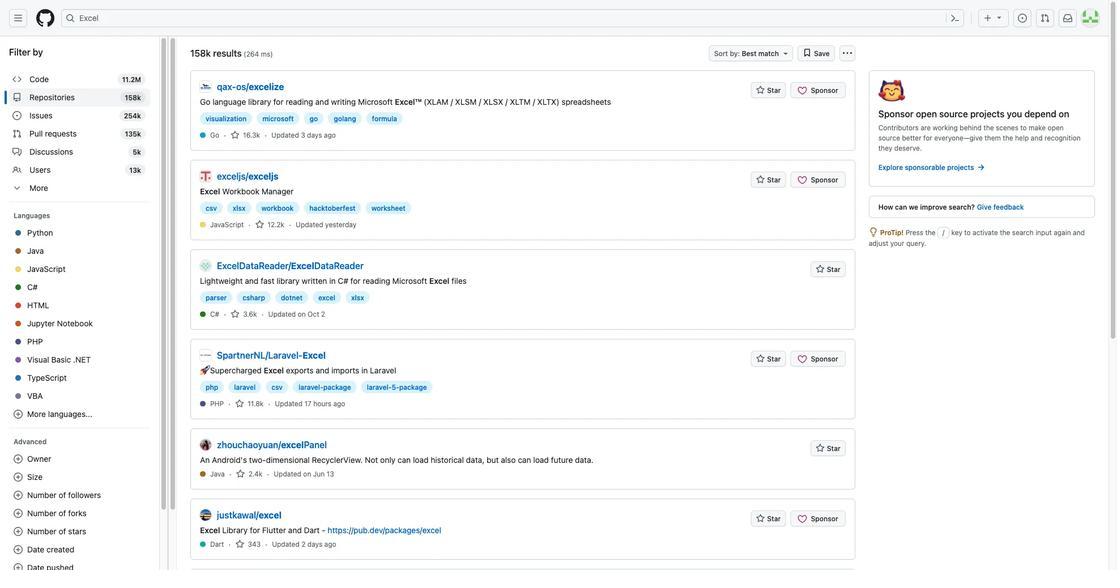 Task type: vqa. For each thing, say whether or not it's contained in the screenshot.


Task type: describe. For each thing, give the bounding box(es) containing it.
and up laravel-package link
[[316, 366, 329, 375]]

· right 3.6k
[[262, 309, 264, 319]]

microsoft link
[[257, 112, 300, 125]]

3
[[301, 131, 305, 139]]

sc 9kayk9 0 image inside "save" "button"
[[803, 48, 812, 57]]

· right php language element
[[228, 399, 231, 408]]

11.8k link
[[235, 399, 264, 409]]

· updated 17 hours ago
[[268, 399, 345, 408]]

ago inside '· updated 2 days ago'
[[324, 540, 336, 548]]

size
[[27, 472, 43, 482]]

sc 9kayk9 0 image left code
[[12, 75, 22, 84]]

the right press
[[926, 229, 936, 237]]

historical
[[431, 455, 464, 464]]

sc 9kayk9 0 image left pull
[[12, 129, 22, 138]]

on for · updated on jun 13
[[303, 470, 311, 478]]

sort
[[714, 49, 728, 57]]

plus circle image for more languages...
[[14, 410, 23, 419]]

written
[[302, 276, 327, 285]]

go for go
[[210, 131, 219, 139]]

2 horizontal spatial c#
[[338, 276, 348, 285]]

hacktoberfest link
[[304, 202, 361, 214]]

supercharged
[[210, 366, 262, 375]]

only
[[380, 455, 396, 464]]

11.2m
[[122, 75, 141, 83]]

2 load from the left
[[533, 455, 549, 464]]

1 package from the left
[[323, 383, 351, 391]]

ago for excel
[[333, 400, 345, 408]]

visual basic .net link
[[9, 351, 150, 369]]

days for · updated 3 days ago
[[307, 131, 322, 139]]

2 inside · updated on oct 2
[[321, 310, 325, 318]]

hacktoberfest
[[310, 204, 356, 212]]

to inside key to activate the search input again and adjust your query.
[[965, 229, 971, 237]]

more for more
[[29, 183, 48, 193]]

filter
[[9, 47, 30, 58]]

stars
[[68, 527, 86, 536]]

python
[[27, 228, 53, 237]]

excel down exceljs/
[[200, 186, 220, 196]]

parser
[[206, 294, 227, 301]]

php link
[[200, 381, 224, 393]]

1 vertical spatial csv link
[[266, 381, 288, 393]]

more languages...
[[27, 409, 92, 419]]

0 horizontal spatial open
[[916, 108, 937, 119]]

and inside sponsor open source projects you depend on contributors are working behind the scenes to make open source better for everyone—give them the help and recognition they deserve.
[[1031, 134, 1043, 142]]

php language element
[[210, 399, 224, 409]]

languages element
[[5, 224, 155, 428]]

worksheet link
[[366, 202, 411, 214]]

star button for excel
[[751, 351, 786, 367]]

heart image for spartnernl/laravel- excel
[[798, 355, 807, 364]]

issues
[[29, 111, 53, 120]]

(
[[244, 50, 246, 58]]

php
[[206, 383, 218, 391]]

query.
[[907, 239, 926, 247]]

csharp link
[[237, 291, 271, 304]]

· right 12.2k
[[289, 220, 291, 229]]

more element
[[9, 179, 150, 197]]

· right java language element
[[229, 469, 232, 479]]

jupyter notebook
[[27, 319, 93, 328]]

2.4k
[[249, 470, 263, 478]]

plus circle image for size
[[14, 473, 23, 482]]

and up '· updated 2 days ago'
[[288, 525, 302, 535]]

explore
[[879, 163, 903, 171]]

star for excelize
[[767, 86, 781, 94]]

🚀 supercharged excel exports and imports in laravel
[[200, 366, 396, 375]]

files
[[452, 276, 467, 285]]

formula link
[[366, 112, 403, 125]]

help
[[1015, 134, 1029, 142]]

package icon image
[[879, 80, 905, 101]]

recyclerview.
[[312, 455, 363, 464]]

12.2k link
[[255, 220, 284, 230]]

16.3k link
[[231, 130, 260, 140]]

more for more languages...
[[27, 409, 46, 419]]

php link
[[9, 333, 150, 351]]

javascript link
[[9, 260, 150, 278]]

11.8k
[[248, 400, 264, 408]]

1 vertical spatial in
[[362, 366, 368, 375]]

the up them
[[984, 124, 994, 132]]

/ left key at the top
[[943, 229, 945, 237]]

for up the microsoft
[[273, 97, 284, 106]]

sc 9kayk9 0 image left issues
[[12, 111, 22, 120]]

git pull request image
[[1041, 14, 1050, 23]]

-
[[322, 525, 326, 535]]

issue opened image
[[1018, 14, 1027, 23]]

number of followers button
[[9, 486, 150, 504]]

sc 9kayk9 0 image inside 2.4k link
[[236, 469, 245, 479]]

jupyter notebook link
[[9, 315, 150, 333]]

notifications image
[[1064, 14, 1073, 23]]

star button for exceljs
[[751, 172, 786, 188]]

sc 9kayk9 0 image inside 11.8k link
[[235, 399, 244, 408]]

star button for excel
[[751, 511, 786, 526]]

13
[[327, 470, 334, 478]]

plus circle image for number of stars
[[14, 527, 23, 536]]

1 horizontal spatial php
[[210, 400, 224, 408]]

· updated 2 days ago
[[265, 539, 336, 549]]

c# inside languages 'element'
[[27, 282, 38, 292]]

0 vertical spatial microsoft
[[358, 97, 393, 106]]

sc 9kayk9 0 image up adjust
[[869, 228, 878, 237]]

laravel
[[234, 383, 256, 391]]

· updated on oct 2
[[262, 309, 325, 319]]

sc 9kayk9 0 image left repositories
[[12, 93, 22, 102]]

excel library for flutter and dart - https://pub.dev/packages/excel
[[200, 525, 441, 535]]

pull requests
[[29, 129, 77, 138]]

2 horizontal spatial can
[[895, 203, 907, 211]]

match
[[759, 49, 779, 57]]

key
[[952, 229, 963, 237]]

· left 12.2k link
[[248, 220, 251, 229]]

sc 9kayk9 0 image left discussions
[[12, 147, 22, 156]]

the inside key to activate the search input again and adjust your query.
[[1000, 229, 1011, 237]]

golang link
[[328, 112, 362, 125]]

1 vertical spatial dart
[[210, 540, 224, 548]]

https://pub.dev/packages/excel link
[[328, 525, 441, 535]]

by
[[33, 47, 43, 58]]

sponsor for sponsor "button" associated with excelize
[[809, 86, 839, 94]]

0 horizontal spatial in
[[329, 276, 336, 285]]

plus circle image for number of followers
[[14, 491, 23, 500]]

sc 9kayk9 0 image inside the explore sponsorable projects link
[[977, 163, 986, 172]]

1 horizontal spatial java
[[210, 470, 225, 478]]

microsoft
[[262, 114, 294, 122]]

pull
[[29, 129, 43, 138]]

parser link
[[200, 291, 232, 304]]

on for · updated on oct 2
[[298, 310, 306, 318]]

0 vertical spatial dart
[[304, 525, 320, 535]]

sort by: best match
[[714, 49, 779, 57]]

· updated on jun 13
[[267, 469, 334, 479]]

jupyter
[[27, 319, 55, 328]]

0 horizontal spatial can
[[398, 455, 411, 464]]

input
[[1036, 229, 1052, 237]]

343 link
[[235, 539, 261, 549]]

of for followers
[[59, 490, 66, 500]]

and down exceldatareader/
[[245, 276, 259, 285]]

updated for qax-os/ excelize
[[272, 131, 299, 139]]

justkawal/
[[217, 510, 259, 520]]

and up go
[[315, 97, 329, 106]]

0 vertical spatial source
[[940, 108, 968, 119]]

laravel-package link
[[293, 381, 357, 393]]

1 horizontal spatial library
[[277, 276, 300, 285]]

excel down spartnernl/laravel- excel
[[264, 366, 284, 375]]

xlsx for the left xlsx link
[[233, 204, 246, 212]]

csv for the top csv 'link'
[[206, 204, 217, 212]]

data,
[[466, 455, 485, 464]]

1 horizontal spatial can
[[518, 455, 531, 464]]

· right dart language element
[[229, 539, 231, 549]]

264
[[246, 50, 259, 58]]

· updated 3 days ago
[[265, 130, 336, 140]]

excelize
[[249, 81, 284, 92]]

number for number of followers
[[27, 490, 57, 500]]

sc 9kayk9 0 image inside 343 link
[[235, 540, 244, 549]]

plus circle image for date created
[[14, 545, 23, 554]]

deserve.
[[895, 144, 922, 152]]

scenes
[[996, 124, 1019, 132]]

dotnet link
[[275, 291, 308, 304]]

sc 9kayk9 0 image inside 3.6k link
[[231, 310, 240, 319]]

sponsor for sponsor "button" related to excel
[[809, 355, 839, 363]]

laravel link
[[229, 381, 261, 393]]

sponsor button for excel
[[791, 511, 846, 526]]

updated for spartnernl/laravel- excel
[[275, 400, 303, 408]]

exceldatareader/ excel datareader
[[217, 260, 364, 271]]

code
[[29, 75, 49, 84]]

1 vertical spatial projects
[[947, 163, 974, 171]]

by:
[[730, 49, 740, 57]]

0 horizontal spatial source
[[879, 134, 900, 142]]

the down scenes
[[1003, 134, 1014, 142]]

· right 2.4k
[[267, 469, 269, 479]]

· right the 343
[[265, 539, 268, 549]]

them
[[985, 134, 1001, 142]]

javascript inside languages 'element'
[[27, 264, 66, 274]]

2 inside '· updated 2 days ago'
[[302, 540, 306, 548]]

date created button
[[9, 541, 150, 559]]

but
[[487, 455, 499, 464]]

more languages... button
[[9, 405, 150, 423]]

number of forks
[[27, 509, 87, 518]]

java inside languages 'element'
[[27, 246, 44, 256]]



Task type: locate. For each thing, give the bounding box(es) containing it.
0 horizontal spatial csv
[[206, 204, 217, 212]]

1 vertical spatial to
[[965, 229, 971, 237]]

·
[[224, 130, 226, 140], [265, 130, 267, 140], [248, 220, 251, 229], [289, 220, 291, 229], [224, 309, 226, 319], [262, 309, 264, 319], [228, 399, 231, 408], [268, 399, 270, 408], [229, 469, 232, 479], [267, 469, 269, 479], [229, 539, 231, 549], [265, 539, 268, 549]]

fast
[[261, 276, 275, 285]]

0 vertical spatial 158k
[[190, 48, 211, 59]]

2 number from the top
[[27, 509, 57, 518]]

2 of from the top
[[59, 509, 66, 518]]

laravel
[[370, 366, 396, 375]]

microsoft up formula link
[[358, 97, 393, 106]]

press the
[[906, 229, 936, 237]]

1 horizontal spatial javascript
[[210, 221, 244, 229]]

xltx)
[[537, 97, 560, 106]]

laravel-
[[299, 383, 323, 391], [367, 383, 392, 391]]

package inside 'link'
[[399, 383, 427, 391]]

languages...
[[48, 409, 92, 419]]

workbook link
[[256, 202, 299, 214]]

158k left results
[[190, 48, 211, 59]]

· right 16.3k
[[265, 130, 267, 140]]

sc 9kayk9 0 image left save
[[803, 48, 812, 57]]

1 horizontal spatial xlsx link
[[346, 291, 370, 304]]

homepage image
[[36, 9, 54, 27]]

php up visual
[[27, 337, 43, 346]]

writing
[[331, 97, 356, 106]]

os/
[[236, 81, 249, 92]]

and
[[315, 97, 329, 106], [1031, 134, 1043, 142], [1073, 229, 1085, 237], [245, 276, 259, 285], [316, 366, 329, 375], [288, 525, 302, 535]]

4 sponsor button from the top
[[791, 511, 846, 526]]

php down php link
[[210, 400, 224, 408]]

created
[[47, 545, 74, 554]]

158k for 158k
[[125, 94, 141, 101]]

microsoft
[[358, 97, 393, 106], [393, 276, 427, 285]]

/ right the 'xltm'
[[533, 97, 535, 106]]

javascript
[[210, 221, 244, 229], [27, 264, 66, 274]]

· right go language 'element'
[[224, 130, 226, 140]]

0 horizontal spatial package
[[323, 383, 351, 391]]

c# up html
[[27, 282, 38, 292]]

for up the 343
[[250, 525, 260, 535]]

updated left 3
[[272, 131, 299, 139]]

c# link
[[9, 278, 150, 296]]

1 horizontal spatial xlsx
[[351, 294, 364, 301]]

days for · updated 2 days ago
[[308, 540, 323, 548]]

plus circle image inside number of stars button
[[14, 527, 23, 536]]

updated for datareader
[[268, 310, 296, 318]]

1 horizontal spatial c#
[[210, 310, 219, 318]]

in left laravel
[[362, 366, 368, 375]]

1 vertical spatial 2
[[302, 540, 306, 548]]

projects
[[971, 108, 1005, 119], [947, 163, 974, 171]]

3 number from the top
[[27, 527, 57, 536]]

on left jun
[[303, 470, 311, 478]]

1 vertical spatial reading
[[363, 276, 390, 285]]

2 vertical spatial heart image
[[798, 515, 807, 524]]

2 package from the left
[[399, 383, 427, 391]]

13k
[[129, 166, 141, 174]]

1 vertical spatial java
[[210, 470, 225, 478]]

/ right xlsx
[[506, 97, 508, 106]]

for down datareader
[[351, 276, 361, 285]]

ago down -
[[324, 540, 336, 548]]

2 vertical spatial ago
[[324, 540, 336, 548]]

source up they
[[879, 134, 900, 142]]

0 horizontal spatial laravel-
[[299, 383, 323, 391]]

17
[[305, 400, 312, 408]]

2 laravel- from the left
[[367, 383, 392, 391]]

csv for the bottom csv 'link'
[[272, 383, 283, 391]]

formula
[[372, 114, 397, 122]]

· right 11.8k at left bottom
[[268, 399, 270, 408]]

plus circle image up advanced
[[14, 410, 23, 419]]

2 vertical spatial of
[[59, 527, 66, 536]]

heart image for justkawal/ excel
[[798, 515, 807, 524]]

1 horizontal spatial in
[[362, 366, 368, 375]]

5-
[[392, 383, 399, 391]]

sc 9kayk9 0 image left 2.4k
[[236, 469, 245, 479]]

typescript
[[27, 373, 67, 383]]

sc 9kayk9 0 image left 3.6k
[[231, 310, 240, 319]]

filter by
[[9, 47, 43, 58]]

to right key at the top
[[965, 229, 971, 237]]

days inside '· updated 2 days ago'
[[308, 540, 323, 548]]

laravel- for package
[[299, 383, 323, 391]]

number for number of stars
[[27, 527, 57, 536]]

1 vertical spatial heart image
[[798, 355, 807, 364]]

laravel- down laravel
[[367, 383, 392, 391]]

ago down golang link
[[324, 131, 336, 139]]

updated inside · updated on oct 2
[[268, 310, 296, 318]]

2 down 'excel library for flutter and dart - https://pub.dev/packages/excel'
[[302, 540, 306, 548]]

xltm
[[510, 97, 531, 106]]

excel up exports
[[303, 350, 326, 361]]

0 vertical spatial reading
[[286, 97, 313, 106]]

158k inside the filter by element
[[125, 94, 141, 101]]

sc 9kayk9 0 image left users at the left of page
[[12, 165, 22, 175]]

laravel- inside 'link'
[[367, 383, 392, 391]]

4 plus circle image from the top
[[14, 509, 23, 518]]

1 horizontal spatial package
[[399, 383, 427, 391]]

activate
[[973, 229, 998, 237]]

number down size
[[27, 490, 57, 500]]

0 vertical spatial heart image
[[798, 86, 807, 95]]

csv down 🚀 supercharged excel exports and imports in laravel
[[272, 383, 283, 391]]

· right the c# language element
[[224, 309, 226, 319]]

number of stars button
[[9, 522, 150, 541]]

0 horizontal spatial 2
[[302, 540, 306, 548]]

https://pub.dev/packages/excel
[[328, 525, 441, 535]]

go language element
[[210, 130, 219, 140]]

sc 9kayk9 0 image inside more 'element'
[[12, 184, 22, 193]]

0 vertical spatial xlsx link
[[227, 202, 251, 214]]

plus circle image
[[14, 410, 23, 419], [14, 473, 23, 482], [14, 491, 23, 500], [14, 509, 23, 518], [14, 527, 23, 536]]

dimensional
[[266, 455, 310, 464]]

explore sponsorable projects link
[[879, 162, 1086, 177]]

🚀
[[200, 366, 208, 375]]

laravel- for 5-
[[367, 383, 392, 391]]

command palette image
[[951, 14, 960, 23]]

are
[[921, 124, 931, 132]]

heart image for qax-os/ excelize
[[798, 86, 807, 95]]

of for stars
[[59, 527, 66, 536]]

filter by region
[[0, 36, 168, 570]]

0 vertical spatial on
[[1059, 108, 1070, 119]]

on right depend
[[1059, 108, 1070, 119]]

also
[[501, 455, 516, 464]]

2 plus circle image from the top
[[14, 473, 23, 482]]

owner
[[27, 454, 51, 464]]

.net
[[73, 355, 91, 364]]

1 heart image from the top
[[798, 86, 807, 95]]

number inside 'button'
[[27, 509, 57, 518]]

go down visualization
[[210, 131, 219, 139]]

c# down datareader
[[338, 276, 348, 285]]

qax-
[[217, 81, 236, 92]]

sc 9kayk9 0 image left 16.3k
[[231, 131, 240, 140]]

/ left xlsx
[[479, 97, 481, 106]]

exports
[[286, 366, 314, 375]]

158k
[[190, 48, 211, 59], [125, 94, 141, 101]]

days inside "· updated 3 days ago"
[[307, 131, 322, 139]]

1 vertical spatial on
[[298, 310, 306, 318]]

excel for justkawal/ excel
[[259, 510, 282, 520]]

1 vertical spatial csv
[[272, 383, 283, 391]]

dart
[[304, 525, 320, 535], [210, 540, 224, 548]]

spartnernl/laravel- excel
[[217, 350, 326, 361]]

protip!
[[880, 229, 904, 237]]

html
[[27, 301, 49, 310]]

3 of from the top
[[59, 527, 66, 536]]

5 plus circle image from the top
[[14, 527, 23, 536]]

2 vertical spatial excel
[[259, 510, 282, 520]]

158k for 158k results ( 264 ms )
[[190, 48, 211, 59]]

1 vertical spatial microsoft
[[393, 276, 427, 285]]

an
[[200, 455, 210, 464]]

1 horizontal spatial 2
[[321, 310, 325, 318]]

of inside 'button'
[[59, 509, 66, 518]]

load
[[413, 455, 429, 464], [533, 455, 549, 464]]

1 horizontal spatial open
[[1048, 124, 1064, 132]]

0 horizontal spatial to
[[965, 229, 971, 237]]

1 horizontal spatial csv
[[272, 383, 283, 391]]

plus image
[[984, 14, 993, 23]]

xlsx
[[233, 204, 246, 212], [351, 294, 364, 301]]

343
[[248, 540, 261, 548]]

excel for zhouchaoyuan/ excel panel
[[281, 439, 304, 450]]

sponsorable
[[905, 163, 946, 171]]

0 horizontal spatial java
[[27, 246, 44, 256]]

can right the only
[[398, 455, 411, 464]]

the left search
[[1000, 229, 1011, 237]]

updated inside '· updated on jun 13'
[[274, 470, 301, 478]]

feedback
[[994, 203, 1024, 211]]

1 horizontal spatial 158k
[[190, 48, 211, 59]]

plus circle image inside number of followers button
[[14, 491, 23, 500]]

days down 'excel library for flutter and dart - https://pub.dev/packages/excel'
[[308, 540, 323, 548]]

2 days from the top
[[308, 540, 323, 548]]

0 vertical spatial number
[[27, 490, 57, 500]]

library down exceldatareader/ excel datareader
[[277, 276, 300, 285]]

sc 9kayk9 0 image inside 12.2k link
[[255, 220, 264, 229]]

flutter
[[262, 525, 286, 535]]

java down python
[[27, 246, 44, 256]]

0 vertical spatial days
[[307, 131, 322, 139]]

number up date
[[27, 527, 57, 536]]

plus circle image inside more languages... 'button'
[[14, 410, 23, 419]]

1 vertical spatial days
[[308, 540, 323, 548]]

excel button
[[61, 9, 964, 27]]

0 horizontal spatial xlsx
[[233, 204, 246, 212]]

1 sponsor button from the top
[[791, 82, 846, 98]]

0 vertical spatial 2
[[321, 310, 325, 318]]

0 vertical spatial open
[[916, 108, 937, 119]]

justkawal/ excel
[[217, 510, 282, 520]]

ago inside "· updated 3 days ago"
[[324, 131, 336, 139]]

star button
[[751, 82, 786, 98], [751, 172, 786, 188], [811, 261, 846, 277], [751, 351, 786, 367], [811, 440, 846, 456], [751, 511, 786, 526]]

improve
[[920, 203, 947, 211]]

2.4k link
[[236, 469, 263, 479]]

2 vertical spatial plus circle image
[[14, 563, 23, 570]]

3 sponsor button from the top
[[791, 351, 846, 367]]

days right 3
[[307, 131, 322, 139]]

1 vertical spatial of
[[59, 509, 66, 518]]

ago inside · updated 17 hours ago
[[333, 400, 345, 408]]

sponsor
[[809, 86, 839, 94], [879, 108, 914, 119], [809, 176, 839, 184], [809, 355, 839, 363], [809, 515, 839, 522]]

on inside '· updated on jun 13'
[[303, 470, 311, 478]]

1 vertical spatial library
[[277, 276, 300, 285]]

star for excel
[[767, 355, 781, 363]]

1 horizontal spatial source
[[940, 108, 968, 119]]

1 horizontal spatial to
[[1021, 124, 1027, 132]]

/
[[451, 97, 453, 106], [479, 97, 481, 106], [506, 97, 508, 106], [533, 97, 535, 106], [943, 229, 945, 237]]

heart image
[[798, 86, 807, 95], [798, 355, 807, 364], [798, 515, 807, 524]]

plus circle image left number of followers
[[14, 491, 23, 500]]

panel
[[304, 439, 327, 450]]

1 vertical spatial more
[[27, 409, 46, 419]]

0 vertical spatial csv
[[206, 204, 217, 212]]

3 heart image from the top
[[798, 515, 807, 524]]

excel up dart language element
[[200, 525, 220, 535]]

of for forks
[[59, 509, 66, 518]]

javascript language element
[[210, 220, 244, 230]]

results
[[213, 48, 242, 59]]

1 vertical spatial plus circle image
[[14, 545, 23, 554]]

plus circle image
[[14, 454, 23, 464], [14, 545, 23, 554], [14, 563, 23, 570]]

0 vertical spatial of
[[59, 490, 66, 500]]

0 vertical spatial php
[[27, 337, 43, 346]]

filter by element
[[5, 66, 155, 570]]

csv
[[206, 204, 217, 212], [272, 383, 283, 391]]

jun
[[313, 470, 325, 478]]

plus circle image inside owner button
[[14, 454, 23, 464]]

plus circle image for owner
[[14, 454, 23, 464]]

1 horizontal spatial dart
[[304, 525, 320, 535]]

updated inside · updated yesterday
[[296, 221, 323, 229]]

of left forks
[[59, 509, 66, 518]]

plus circle image inside "date created" 'button'
[[14, 545, 23, 554]]

sc 9kayk9 0 image
[[803, 48, 812, 57], [12, 75, 22, 84], [12, 93, 22, 102], [12, 111, 22, 120], [12, 129, 22, 138], [255, 220, 264, 229], [869, 228, 878, 237], [231, 310, 240, 319], [235, 399, 244, 408]]

excel up flutter at the bottom of page
[[259, 510, 282, 520]]

how can we improve search? give feedback
[[879, 203, 1024, 211]]

plus circle image left size
[[14, 473, 23, 482]]

star for exceljs
[[767, 176, 781, 184]]

135k
[[125, 130, 141, 138]]

sc 9kayk9 0 image down them
[[977, 163, 986, 172]]

updated for exceljs/ exceljs
[[296, 221, 323, 229]]

number of followers
[[27, 490, 101, 500]]

to
[[1021, 124, 1027, 132], [965, 229, 971, 237]]

3 plus circle image from the top
[[14, 491, 23, 500]]

2 vertical spatial on
[[303, 470, 311, 478]]

sc 9kayk9 0 image up 'languages'
[[12, 184, 22, 193]]

sponsor for sponsor "button" associated with excel
[[809, 515, 839, 522]]

0 horizontal spatial library
[[248, 97, 271, 106]]

projects inside sponsor open source projects you depend on contributors are working behind the scenes to make open source better for everyone—give them the help and recognition they deserve.
[[971, 108, 1005, 119]]

0 vertical spatial javascript
[[210, 221, 244, 229]]

xlsx for the bottom xlsx link
[[351, 294, 364, 301]]

updated inside "· updated 3 days ago"
[[272, 131, 299, 139]]

excel inside button
[[79, 13, 99, 23]]

0 vertical spatial go
[[200, 97, 210, 106]]

worksheet
[[372, 204, 406, 212]]

/ left xlsm
[[451, 97, 453, 106]]

give
[[977, 203, 992, 211]]

csv link down 🚀 supercharged excel exports and imports in laravel
[[266, 381, 288, 393]]

advanced element
[[5, 450, 155, 570]]

0 horizontal spatial c#
[[27, 282, 38, 292]]

library down excelize
[[248, 97, 271, 106]]

plus circle image left number of forks
[[14, 509, 23, 518]]

plus circle image inside number of forks 'button'
[[14, 509, 23, 518]]

0 vertical spatial to
[[1021, 124, 1027, 132]]

excel up dimensional
[[281, 439, 304, 450]]

1 plus circle image from the top
[[14, 454, 23, 464]]

2 sponsor button from the top
[[791, 172, 846, 188]]

xlsx link down the lightweight and fast library written in c# for reading microsoft excel files
[[346, 291, 370, 304]]

1 vertical spatial javascript
[[27, 264, 66, 274]]

oct
[[308, 310, 319, 318]]

number up number of stars
[[27, 509, 57, 518]]

reading
[[286, 97, 313, 106], [363, 276, 390, 285]]

sponsor button for excel
[[791, 351, 846, 367]]

php inside languages 'element'
[[27, 337, 43, 346]]

0 vertical spatial more
[[29, 183, 48, 193]]

1 plus circle image from the top
[[14, 410, 23, 419]]

0 horizontal spatial javascript
[[27, 264, 66, 274]]

1 number from the top
[[27, 490, 57, 500]]

laravel-package
[[299, 383, 351, 391]]

dart language element
[[210, 539, 224, 549]]

0 horizontal spatial load
[[413, 455, 429, 464]]

dart down library
[[210, 540, 224, 548]]

1 days from the top
[[307, 131, 322, 139]]

0 vertical spatial in
[[329, 276, 336, 285]]

1 vertical spatial 158k
[[125, 94, 141, 101]]

updated down dimensional
[[274, 470, 301, 478]]

lightweight
[[200, 276, 243, 285]]

2 heart image from the top
[[798, 355, 807, 364]]

1 laravel- from the left
[[299, 383, 323, 391]]

lightweight and fast library written in c# for reading microsoft excel files
[[200, 276, 467, 285]]

1 vertical spatial open
[[1048, 124, 1064, 132]]

excel up written
[[291, 260, 314, 271]]

plus circle image for number of forks
[[14, 509, 23, 518]]

0 vertical spatial csv link
[[200, 202, 223, 214]]

2 right oct
[[321, 310, 325, 318]]

users
[[29, 165, 51, 175]]

updated inside · updated 17 hours ago
[[275, 400, 303, 408]]

0 horizontal spatial csv link
[[200, 202, 223, 214]]

excel left files at the left
[[429, 276, 450, 285]]

java down android's
[[210, 470, 225, 478]]

press
[[906, 229, 924, 237]]

we
[[909, 203, 919, 211]]

library
[[248, 97, 271, 106], [277, 276, 300, 285]]

0 horizontal spatial php
[[27, 337, 43, 346]]

updated down hacktoberfest link
[[296, 221, 323, 229]]

to inside sponsor open source projects you depend on contributors are working behind the scenes to make open source better for everyone—give them the help and recognition they deserve.
[[1021, 124, 1027, 132]]

java language element
[[210, 469, 225, 479]]

sponsor inside sponsor open source projects you depend on contributors are working behind the scenes to make open source better for everyone—give them the help and recognition they deserve.
[[879, 108, 914, 119]]

sc 9kayk9 0 image
[[231, 131, 240, 140], [12, 147, 22, 156], [977, 163, 986, 172], [12, 165, 22, 175], [12, 184, 22, 193], [236, 469, 245, 479], [235, 540, 244, 549]]

forks
[[68, 509, 87, 518]]

of
[[59, 490, 66, 500], [59, 509, 66, 518], [59, 527, 66, 536]]

sc 9kayk9 0 image left the 343
[[235, 540, 244, 549]]

number for number of forks
[[27, 509, 57, 518]]

0 vertical spatial excel
[[318, 294, 336, 301]]

more inside 'button'
[[27, 409, 46, 419]]

1 vertical spatial excel
[[281, 439, 304, 450]]

3 plus circle image from the top
[[14, 563, 23, 570]]

behind
[[960, 124, 982, 132]]

2 plus circle image from the top
[[14, 545, 23, 554]]

sc 9kayk9 0 image left 11.8k at left bottom
[[235, 399, 244, 408]]

workbook
[[222, 186, 259, 196]]

sponsor button for exceljs
[[791, 172, 846, 188]]

contributors
[[879, 124, 919, 132]]

c# down parser
[[210, 310, 219, 318]]

xlsx down workbook
[[233, 204, 246, 212]]

zhouchaoyuan/ excel panel
[[217, 439, 327, 450]]

for inside sponsor open source projects you depend on contributors are working behind the scenes to make open source better for everyone—give them the help and recognition they deserve.
[[924, 134, 933, 142]]

on inside · updated on oct 2
[[298, 310, 306, 318]]

0 vertical spatial plus circle image
[[14, 454, 23, 464]]

1 horizontal spatial load
[[533, 455, 549, 464]]

package
[[323, 383, 351, 391], [399, 383, 427, 391]]

1 vertical spatial go
[[210, 131, 219, 139]]

projects up behind
[[971, 108, 1005, 119]]

updated down flutter at the bottom of page
[[272, 540, 300, 548]]

1 vertical spatial number
[[27, 509, 57, 518]]

manager
[[262, 186, 294, 196]]

0 vertical spatial xlsx
[[233, 204, 246, 212]]

sc 9kayk9 0 image left 12.2k
[[255, 220, 264, 229]]

language
[[213, 97, 246, 106]]

for down are
[[924, 134, 933, 142]]

sponsor for open
[[879, 108, 914, 119]]

visualization link
[[200, 112, 252, 125]]

0 horizontal spatial reading
[[286, 97, 313, 106]]

heart image
[[798, 176, 807, 185]]

and inside key to activate the search input again and adjust your query.
[[1073, 229, 1085, 237]]

more down users at the left of page
[[29, 183, 48, 193]]

c# language element
[[210, 309, 219, 319]]

sponsor button for excelize
[[791, 82, 846, 98]]

star for excel
[[767, 515, 781, 522]]

1 load from the left
[[413, 455, 429, 464]]

csv up javascript language element
[[206, 204, 217, 212]]

star button for excelize
[[751, 82, 786, 98]]

more inside 'element'
[[29, 183, 48, 193]]

on inside sponsor open source projects you depend on contributors are working behind the scenes to make open source better for everyone—give them the help and recognition they deserve.
[[1059, 108, 1070, 119]]

qax-os/ excelize
[[217, 81, 284, 92]]

sponsor button
[[791, 82, 846, 98], [791, 172, 846, 188], [791, 351, 846, 367], [791, 511, 846, 526]]

plus circle image left number of stars
[[14, 527, 23, 536]]

open column options image
[[843, 49, 852, 58]]

ago for excelize
[[324, 131, 336, 139]]

triangle down image
[[995, 13, 1004, 22]]

1 vertical spatial php
[[210, 400, 224, 408]]

plus circle image inside size button
[[14, 473, 23, 482]]

of up number of forks
[[59, 490, 66, 500]]

laravel- up 17
[[299, 383, 323, 391]]

2 vertical spatial number
[[27, 527, 57, 536]]

csharp
[[243, 294, 265, 301]]

go for go language library for reading and writing microsoft excel ™ (xlam / xlsm / xlsx / xltm / xltx) spreadsheets
[[200, 97, 210, 106]]

two-
[[249, 455, 266, 464]]

1 horizontal spatial laravel-
[[367, 383, 392, 391]]

0 vertical spatial library
[[248, 97, 271, 106]]

to up help
[[1021, 124, 1027, 132]]

1 horizontal spatial reading
[[363, 276, 390, 285]]

excel up formula link
[[395, 97, 415, 106]]

1 of from the top
[[59, 490, 66, 500]]

and right the again
[[1073, 229, 1085, 237]]

sponsor for sponsor "button" associated with exceljs
[[809, 176, 839, 184]]

1 vertical spatial xlsx link
[[346, 291, 370, 304]]

0 vertical spatial ago
[[324, 131, 336, 139]]

open up are
[[916, 108, 937, 119]]

0 vertical spatial java
[[27, 246, 44, 256]]

microsoft left files at the left
[[393, 276, 427, 285]]

0 horizontal spatial dart
[[210, 540, 224, 548]]

updated inside '· updated 2 days ago'
[[272, 540, 300, 548]]

0 horizontal spatial xlsx link
[[227, 202, 251, 214]]

1 vertical spatial xlsx
[[351, 294, 364, 301]]

updated down "dotnet" in the bottom left of the page
[[268, 310, 296, 318]]

16.3k
[[243, 131, 260, 139]]

sc 9kayk9 0 image inside 16.3k link
[[231, 131, 240, 140]]

requests
[[45, 129, 77, 138]]



